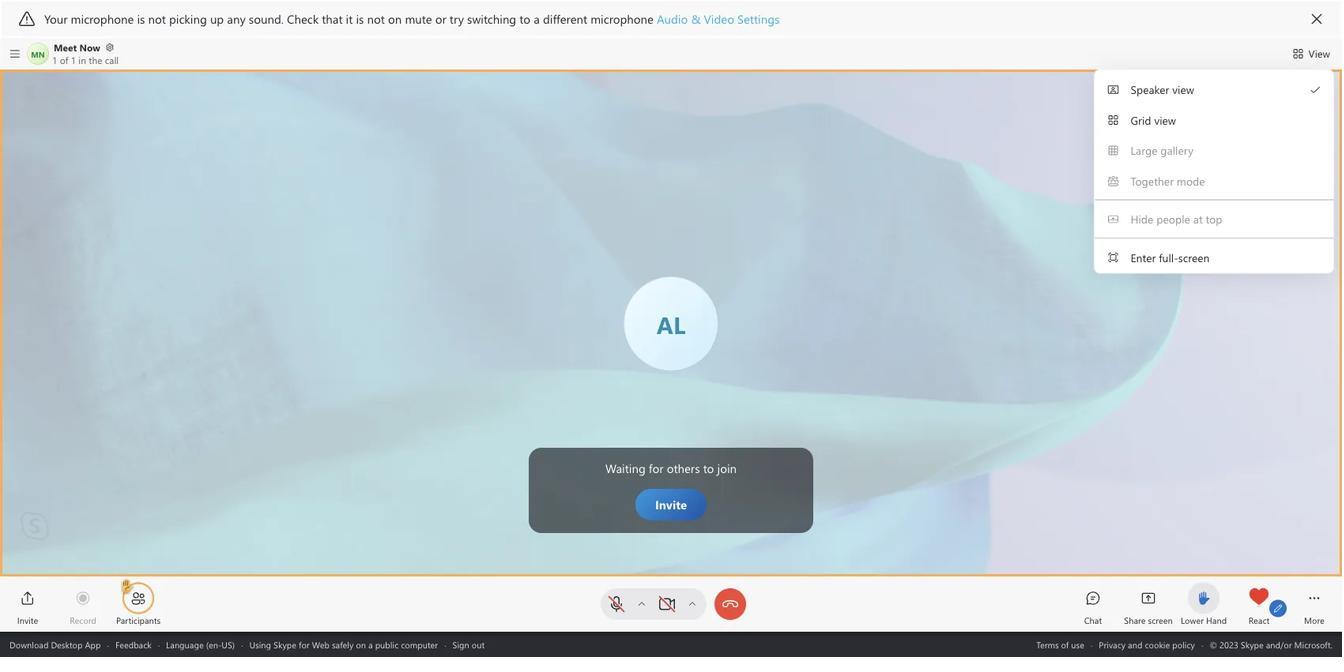 Task type: locate. For each thing, give the bounding box(es) containing it.
using
[[249, 639, 271, 651]]

use
[[1072, 639, 1085, 651]]

download
[[9, 639, 49, 651]]

on
[[356, 639, 366, 651]]

download desktop app link
[[9, 639, 101, 651]]

safely
[[332, 639, 354, 651]]

terms of use
[[1037, 639, 1085, 651]]

feedback
[[115, 639, 152, 651]]

and
[[1128, 639, 1143, 651]]

skype
[[274, 639, 296, 651]]

sign
[[453, 639, 469, 651]]

feedback link
[[115, 639, 152, 651]]

public
[[375, 639, 399, 651]]

using skype for web safely on a public computer link
[[249, 639, 438, 651]]

a
[[368, 639, 373, 651]]



Task type: vqa. For each thing, say whether or not it's contained in the screenshot.
left YOUR
no



Task type: describe. For each thing, give the bounding box(es) containing it.
using skype for web safely on a public computer
[[249, 639, 438, 651]]

privacy and cookie policy link
[[1099, 639, 1195, 651]]

privacy
[[1099, 639, 1126, 651]]

terms
[[1037, 639, 1059, 651]]

policy
[[1173, 639, 1195, 651]]

us)
[[222, 639, 235, 651]]

(en-
[[206, 639, 222, 651]]

cookie
[[1145, 639, 1170, 651]]

for
[[299, 639, 310, 651]]

out
[[472, 639, 485, 651]]

privacy and cookie policy
[[1099, 639, 1195, 651]]

sign out
[[453, 639, 485, 651]]

language (en-us) link
[[166, 639, 235, 651]]

language
[[166, 639, 204, 651]]

desktop
[[51, 639, 83, 651]]

computer
[[401, 639, 438, 651]]

download desktop app
[[9, 639, 101, 651]]

language (en-us)
[[166, 639, 235, 651]]

web
[[312, 639, 330, 651]]

app
[[85, 639, 101, 651]]

of
[[1061, 639, 1069, 651]]

sign out link
[[453, 639, 485, 651]]

terms of use link
[[1037, 639, 1085, 651]]



